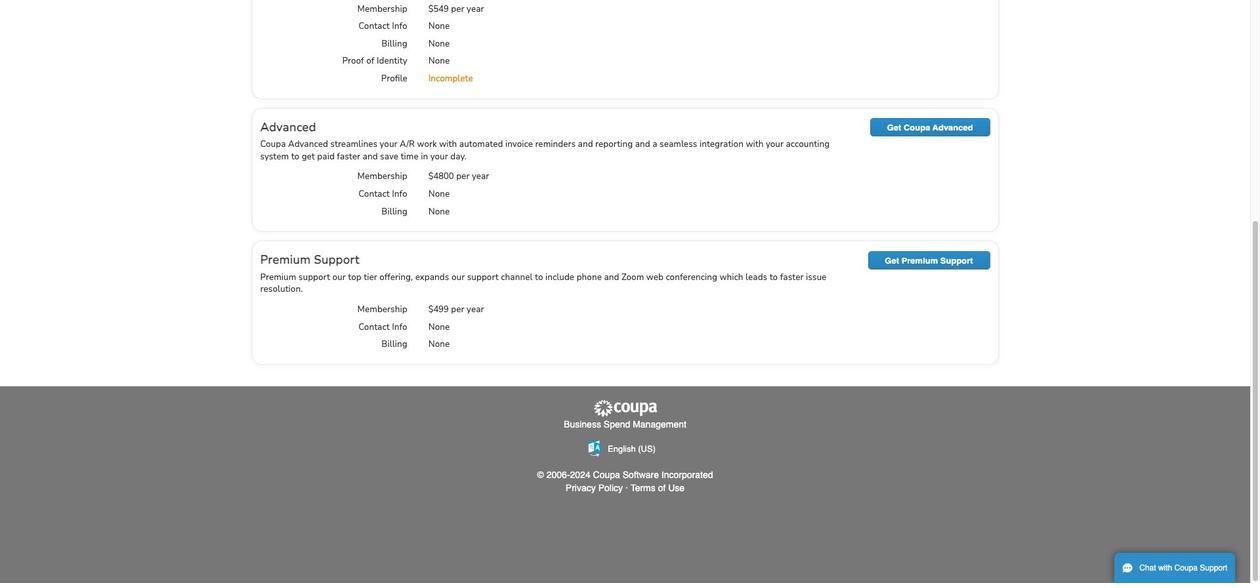Task type: locate. For each thing, give the bounding box(es) containing it.
coupa supplier portal image
[[592, 400, 658, 418]]



Task type: vqa. For each thing, say whether or not it's contained in the screenshot.
TELL US WHAT YOU THINK
no



